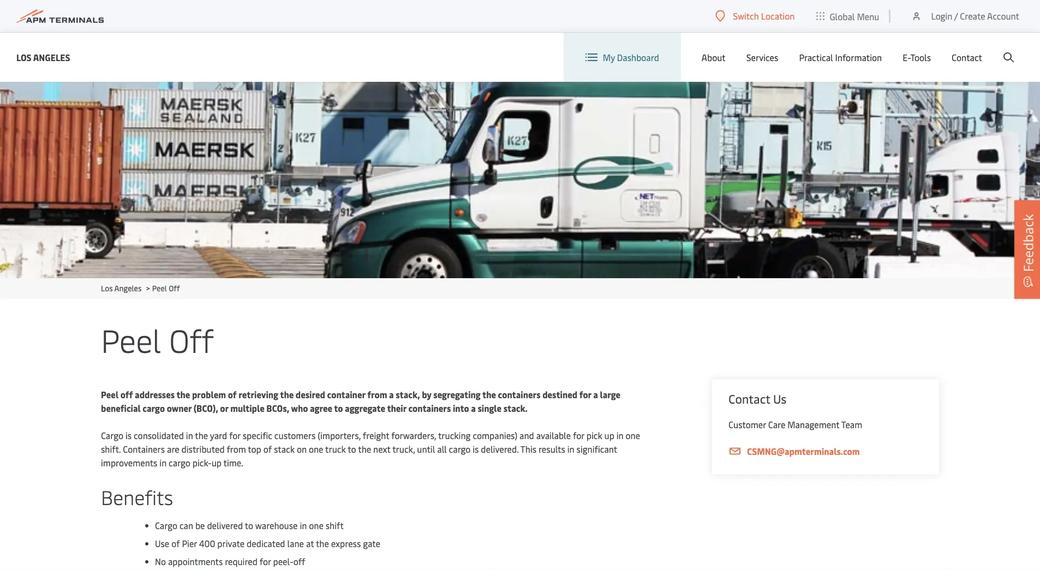 Task type: describe. For each thing, give the bounding box(es) containing it.
use of pier 400 private dedicated lane at the express gate
[[155, 538, 381, 550]]

for left pick
[[573, 430, 585, 442]]

switch location
[[733, 10, 795, 22]]

pier
[[182, 538, 197, 550]]

about button
[[702, 33, 726, 82]]

global menu
[[830, 10, 880, 22]]

gate
[[363, 538, 381, 550]]

1 horizontal spatial off
[[294, 556, 305, 568]]

practical information button
[[800, 33, 883, 82]]

companies)
[[473, 430, 518, 442]]

required
[[225, 556, 258, 568]]

dedicated
[[247, 538, 285, 550]]

next
[[374, 444, 391, 455]]

peel-
[[273, 556, 294, 568]]

into
[[453, 403, 469, 414]]

menu
[[857, 10, 880, 22]]

1 vertical spatial up
[[212, 457, 222, 469]]

be
[[195, 520, 205, 532]]

cargo can be delivered to warehouse in one shift
[[155, 520, 344, 532]]

los angeles > peel off
[[101, 283, 180, 293]]

los for los angeles > peel off
[[101, 283, 113, 293]]

problem
[[192, 389, 226, 401]]

1 vertical spatial cargo
[[449, 444, 471, 455]]

single
[[478, 403, 502, 414]]

specific
[[243, 430, 272, 442]]

the up owner on the bottom
[[177, 389, 190, 401]]

management
[[788, 419, 840, 431]]

login / create account
[[932, 10, 1020, 22]]

their
[[387, 403, 407, 414]]

and
[[520, 430, 534, 442]]

team
[[842, 419, 863, 431]]

0 horizontal spatial to
[[245, 520, 253, 532]]

available
[[537, 430, 571, 442]]

in down containers
[[160, 457, 167, 469]]

aggregate
[[345, 403, 386, 414]]

appointments
[[168, 556, 223, 568]]

services
[[747, 51, 779, 63]]

customer care management team
[[729, 419, 863, 431]]

off inside peel off addresses the problem of retrieving the desired container from a stack, by segregating the containers destined for a large beneficial cargo owner (bco), or multiple bcos, who agree to aggregate their containers into a single stack.
[[121, 389, 133, 401]]

no appointments required for peel-off
[[155, 556, 305, 568]]

peel for off
[[101, 318, 161, 361]]

shift
[[326, 520, 344, 532]]

contact button
[[952, 33, 983, 82]]

by
[[422, 389, 432, 401]]

retrieving
[[239, 389, 278, 401]]

pick
[[587, 430, 603, 442]]

feedback
[[1020, 214, 1037, 272]]

los angeles
[[16, 51, 70, 63]]

to inside peel off addresses the problem of retrieving the desired container from a stack, by segregating the containers destined for a large beneficial cargo owner (bco), or multiple bcos, who agree to aggregate their containers into a single stack.
[[334, 403, 343, 414]]

practical information
[[800, 51, 883, 63]]

in right pick
[[617, 430, 624, 442]]

switch location button
[[716, 10, 795, 22]]

multiple
[[231, 403, 265, 414]]

0 vertical spatial containers
[[498, 389, 541, 401]]

freight
[[363, 430, 390, 442]]

benefits
[[101, 484, 173, 511]]

truck,
[[393, 444, 415, 455]]

stack,
[[396, 389, 420, 401]]

until
[[417, 444, 435, 455]]

cargo is consolidated in the yard for specific customers (importers, freight forwarders, trucking companies) and available for pick up in one shift. containers are distributed from top of stack on one truck to the next truck, until all cargo is delivered. this results in significant improvements in cargo pick-up time.
[[101, 430, 641, 469]]

containers
[[123, 444, 165, 455]]

/
[[955, 10, 959, 22]]

owner
[[167, 403, 192, 414]]

1 horizontal spatial a
[[471, 403, 476, 414]]

login
[[932, 10, 953, 22]]

delivered.
[[481, 444, 519, 455]]

lane
[[287, 538, 304, 550]]

from inside "cargo is consolidated in the yard for specific customers (importers, freight forwarders, trucking companies) and available for pick up in one shift. containers are distributed from top of stack on one truck to the next truck, until all cargo is delivered. this results in significant improvements in cargo pick-up time."
[[227, 444, 246, 455]]

my
[[603, 51, 615, 63]]

e-
[[903, 51, 911, 63]]

express
[[331, 538, 361, 550]]

tools
[[911, 51, 932, 63]]

pick-
[[193, 457, 212, 469]]

1 vertical spatial one
[[309, 444, 324, 455]]

of inside peel off addresses the problem of retrieving the desired container from a stack, by segregating the containers destined for a large beneficial cargo owner (bco), or multiple bcos, who agree to aggregate their containers into a single stack.
[[228, 389, 237, 401]]

csmng@apmterminals.com
[[748, 446, 860, 458]]

1 off from the top
[[169, 283, 180, 293]]

in up 'distributed'
[[186, 430, 193, 442]]

login / create account link
[[912, 0, 1020, 32]]

agree
[[310, 403, 333, 414]]

2 off from the top
[[169, 318, 214, 361]]

my dashboard
[[603, 51, 660, 63]]

top
[[248, 444, 261, 455]]

global
[[830, 10, 855, 22]]

customers
[[275, 430, 316, 442]]

on
[[297, 444, 307, 455]]

container
[[327, 389, 366, 401]]

stack
[[274, 444, 295, 455]]

us
[[774, 391, 787, 407]]

distributed
[[182, 444, 225, 455]]

use
[[155, 538, 169, 550]]

my dashboard button
[[586, 33, 660, 82]]

beneficial
[[101, 403, 141, 414]]

2 vertical spatial of
[[172, 538, 180, 550]]



Task type: locate. For each thing, give the bounding box(es) containing it.
of right top
[[264, 444, 272, 455]]

0 horizontal spatial off
[[121, 389, 133, 401]]

cargo down are
[[169, 457, 191, 469]]

cargo for cargo can be delivered to warehouse in one shift
[[155, 520, 177, 532]]

2 vertical spatial cargo
[[169, 457, 191, 469]]

containers
[[498, 389, 541, 401], [409, 403, 451, 414]]

0 vertical spatial of
[[228, 389, 237, 401]]

peel
[[152, 283, 167, 293], [101, 318, 161, 361], [101, 389, 119, 401]]

0 vertical spatial to
[[334, 403, 343, 414]]

addresses
[[135, 389, 175, 401]]

the up "single"
[[483, 389, 496, 401]]

1 vertical spatial cargo
[[155, 520, 177, 532]]

a left large
[[594, 389, 598, 401]]

1 horizontal spatial contact
[[952, 51, 983, 63]]

for left peel- at left bottom
[[260, 556, 271, 568]]

2 horizontal spatial to
[[348, 444, 356, 455]]

0 horizontal spatial up
[[212, 457, 222, 469]]

0 horizontal spatial containers
[[409, 403, 451, 414]]

of
[[228, 389, 237, 401], [264, 444, 272, 455], [172, 538, 180, 550]]

peel up beneficial
[[101, 389, 119, 401]]

0 horizontal spatial of
[[172, 538, 180, 550]]

containers down by
[[409, 403, 451, 414]]

1 vertical spatial containers
[[409, 403, 451, 414]]

yard
[[210, 430, 227, 442]]

segregating
[[434, 389, 481, 401]]

0 vertical spatial peel
[[152, 283, 167, 293]]

peel right >
[[152, 283, 167, 293]]

create
[[961, 10, 986, 22]]

0 horizontal spatial los
[[16, 51, 31, 63]]

from up time.
[[227, 444, 246, 455]]

consolidated
[[134, 430, 184, 442]]

(bco),
[[194, 403, 218, 414]]

>
[[146, 283, 150, 293]]

0 horizontal spatial los angeles link
[[16, 51, 70, 64]]

contact for contact
[[952, 51, 983, 63]]

all
[[438, 444, 447, 455]]

large
[[600, 389, 621, 401]]

care
[[769, 419, 786, 431]]

2 horizontal spatial of
[[264, 444, 272, 455]]

to
[[334, 403, 343, 414], [348, 444, 356, 455], [245, 520, 253, 532]]

1 vertical spatial from
[[227, 444, 246, 455]]

1 vertical spatial off
[[169, 318, 214, 361]]

1 horizontal spatial cargo
[[169, 457, 191, 469]]

peel for off
[[101, 389, 119, 401]]

shift.
[[101, 444, 121, 455]]

1 horizontal spatial of
[[228, 389, 237, 401]]

0 vertical spatial one
[[626, 430, 641, 442]]

significant
[[577, 444, 618, 455]]

improvements
[[101, 457, 158, 469]]

who
[[291, 403, 308, 414]]

1 vertical spatial of
[[264, 444, 272, 455]]

location
[[762, 10, 795, 22]]

can
[[180, 520, 193, 532]]

bcos,
[[267, 403, 289, 414]]

peel off addresses the problem of retrieving the desired container from a stack, by segregating the containers destined for a large beneficial cargo owner (bco), or multiple bcos, who agree to aggregate their containers into a single stack.
[[101, 389, 621, 414]]

from inside peel off addresses the problem of retrieving the desired container from a stack, by segregating the containers destined for a large beneficial cargo owner (bco), or multiple bcos, who agree to aggregate their containers into a single stack.
[[368, 389, 387, 401]]

results
[[539, 444, 566, 455]]

at
[[306, 538, 314, 550]]

contact down 'login / create account' link
[[952, 51, 983, 63]]

1 horizontal spatial from
[[368, 389, 387, 401]]

0 vertical spatial up
[[605, 430, 615, 442]]

no
[[155, 556, 166, 568]]

0 vertical spatial contact
[[952, 51, 983, 63]]

0 horizontal spatial cargo
[[101, 430, 123, 442]]

about
[[702, 51, 726, 63]]

cargo up 'shift.'
[[101, 430, 123, 442]]

warehouse
[[255, 520, 298, 532]]

1 horizontal spatial to
[[334, 403, 343, 414]]

0 vertical spatial from
[[368, 389, 387, 401]]

is down "companies)"
[[473, 444, 479, 455]]

to down container on the left bottom
[[334, 403, 343, 414]]

for inside peel off addresses the problem of retrieving the desired container from a stack, by segregating the containers destined for a large beneficial cargo owner (bco), or multiple bcos, who agree to aggregate their containers into a single stack.
[[580, 389, 592, 401]]

0 vertical spatial los
[[16, 51, 31, 63]]

los for los angeles
[[16, 51, 31, 63]]

services button
[[747, 33, 779, 82]]

0 horizontal spatial is
[[126, 430, 132, 442]]

cargo down 'trucking'
[[449, 444, 471, 455]]

forwarders,
[[392, 430, 436, 442]]

one right on
[[309, 444, 324, 455]]

for right yard
[[229, 430, 241, 442]]

practical
[[800, 51, 834, 63]]

up left time.
[[212, 457, 222, 469]]

trucking
[[438, 430, 471, 442]]

angeles for los angeles
[[33, 51, 70, 63]]

0 vertical spatial off
[[121, 389, 133, 401]]

for left large
[[580, 389, 592, 401]]

information
[[836, 51, 883, 63]]

0 vertical spatial cargo
[[101, 430, 123, 442]]

one left shift
[[309, 520, 324, 532]]

1 horizontal spatial los
[[101, 283, 113, 293]]

containers up stack.
[[498, 389, 541, 401]]

la orange image
[[0, 82, 1041, 278]]

1 vertical spatial peel
[[101, 318, 161, 361]]

of up or
[[228, 389, 237, 401]]

0 horizontal spatial cargo
[[143, 403, 165, 414]]

0 horizontal spatial contact
[[729, 391, 771, 407]]

the
[[177, 389, 190, 401], [280, 389, 294, 401], [483, 389, 496, 401], [195, 430, 208, 442], [358, 444, 371, 455], [316, 538, 329, 550]]

csmng@apmterminals.com link
[[729, 445, 923, 459]]

contact for contact us
[[729, 391, 771, 407]]

the right "at"
[[316, 538, 329, 550]]

0 horizontal spatial angeles
[[33, 51, 70, 63]]

los angeles link
[[16, 51, 70, 64], [101, 283, 142, 293]]

to right delivered
[[245, 520, 253, 532]]

cargo
[[143, 403, 165, 414], [449, 444, 471, 455], [169, 457, 191, 469]]

contact us
[[729, 391, 787, 407]]

of right use
[[172, 538, 180, 550]]

off up beneficial
[[121, 389, 133, 401]]

a up their
[[389, 389, 394, 401]]

or
[[220, 403, 229, 414]]

account
[[988, 10, 1020, 22]]

1 horizontal spatial los angeles link
[[101, 283, 142, 293]]

1 horizontal spatial cargo
[[155, 520, 177, 532]]

2 horizontal spatial a
[[594, 389, 598, 401]]

2 vertical spatial one
[[309, 520, 324, 532]]

time.
[[224, 457, 243, 469]]

1 vertical spatial off
[[294, 556, 305, 568]]

2 vertical spatial peel
[[101, 389, 119, 401]]

from
[[368, 389, 387, 401], [227, 444, 246, 455]]

peel inside peel off addresses the problem of retrieving the desired container from a stack, by segregating the containers destined for a large beneficial cargo owner (bco), or multiple bcos, who agree to aggregate their containers into a single stack.
[[101, 389, 119, 401]]

the left next
[[358, 444, 371, 455]]

up
[[605, 430, 615, 442], [212, 457, 222, 469]]

to inside "cargo is consolidated in the yard for specific customers (importers, freight forwarders, trucking companies) and available for pick up in one shift. containers are distributed from top of stack on one truck to the next truck, until all cargo is delivered. this results in significant improvements in cargo pick-up time."
[[348, 444, 356, 455]]

1 vertical spatial contact
[[729, 391, 771, 407]]

cargo up use
[[155, 520, 177, 532]]

the up 'distributed'
[[195, 430, 208, 442]]

angeles
[[33, 51, 70, 63], [114, 283, 142, 293]]

one right pick
[[626, 430, 641, 442]]

1 vertical spatial los angeles link
[[101, 283, 142, 293]]

to right truck
[[348, 444, 356, 455]]

los
[[16, 51, 31, 63], [101, 283, 113, 293]]

0 vertical spatial cargo
[[143, 403, 165, 414]]

of inside "cargo is consolidated in the yard for specific customers (importers, freight forwarders, trucking companies) and available for pick up in one shift. containers are distributed from top of stack on one truck to the next truck, until all cargo is delivered. this results in significant improvements in cargo pick-up time."
[[264, 444, 272, 455]]

cargo
[[101, 430, 123, 442], [155, 520, 177, 532]]

0 vertical spatial angeles
[[33, 51, 70, 63]]

in right results
[[568, 444, 575, 455]]

off
[[121, 389, 133, 401], [294, 556, 305, 568]]

cargo for cargo is consolidated in the yard for specific customers (importers, freight forwarders, trucking companies) and available for pick up in one shift. containers are distributed from top of stack on one truck to the next truck, until all cargo is delivered. this results in significant improvements in cargo pick-up time.
[[101, 430, 123, 442]]

1 vertical spatial los
[[101, 283, 113, 293]]

1 vertical spatial to
[[348, 444, 356, 455]]

0 horizontal spatial from
[[227, 444, 246, 455]]

from up aggregate at the left bottom of page
[[368, 389, 387, 401]]

in
[[186, 430, 193, 442], [617, 430, 624, 442], [568, 444, 575, 455], [160, 457, 167, 469], [300, 520, 307, 532]]

peel down los angeles > peel off
[[101, 318, 161, 361]]

cargo down addresses
[[143, 403, 165, 414]]

delivered
[[207, 520, 243, 532]]

off down lane at bottom
[[294, 556, 305, 568]]

in up "at"
[[300, 520, 307, 532]]

400
[[199, 538, 215, 550]]

destined
[[543, 389, 578, 401]]

1 vertical spatial angeles
[[114, 283, 142, 293]]

the up bcos,
[[280, 389, 294, 401]]

2 vertical spatial to
[[245, 520, 253, 532]]

0 horizontal spatial a
[[389, 389, 394, 401]]

up right pick
[[605, 430, 615, 442]]

0 vertical spatial is
[[126, 430, 132, 442]]

angeles for los angeles > peel off
[[114, 283, 142, 293]]

private
[[217, 538, 245, 550]]

this
[[521, 444, 537, 455]]

stack.
[[504, 403, 528, 414]]

e-tools button
[[903, 33, 932, 82]]

feedback button
[[1015, 201, 1041, 299]]

contact up the customer
[[729, 391, 771, 407]]

cargo inside "cargo is consolidated in the yard for specific customers (importers, freight forwarders, trucking companies) and available for pick up in one shift. containers are distributed from top of stack on one truck to the next truck, until all cargo is delivered. this results in significant improvements in cargo pick-up time."
[[101, 430, 123, 442]]

e-tools
[[903, 51, 932, 63]]

1 horizontal spatial angeles
[[114, 283, 142, 293]]

1 horizontal spatial up
[[605, 430, 615, 442]]

peel off
[[101, 318, 214, 361]]

0 vertical spatial off
[[169, 283, 180, 293]]

one
[[626, 430, 641, 442], [309, 444, 324, 455], [309, 520, 324, 532]]

1 horizontal spatial containers
[[498, 389, 541, 401]]

0 vertical spatial los angeles link
[[16, 51, 70, 64]]

2 horizontal spatial cargo
[[449, 444, 471, 455]]

off
[[169, 283, 180, 293], [169, 318, 214, 361]]

cargo inside peel off addresses the problem of retrieving the desired container from a stack, by segregating the containers destined for a large beneficial cargo owner (bco), or multiple bcos, who agree to aggregate their containers into a single stack.
[[143, 403, 165, 414]]

is up containers
[[126, 430, 132, 442]]

a right into
[[471, 403, 476, 414]]

1 horizontal spatial is
[[473, 444, 479, 455]]

1 vertical spatial is
[[473, 444, 479, 455]]

desired
[[296, 389, 325, 401]]



Task type: vqa. For each thing, say whether or not it's contained in the screenshot.
the availability
no



